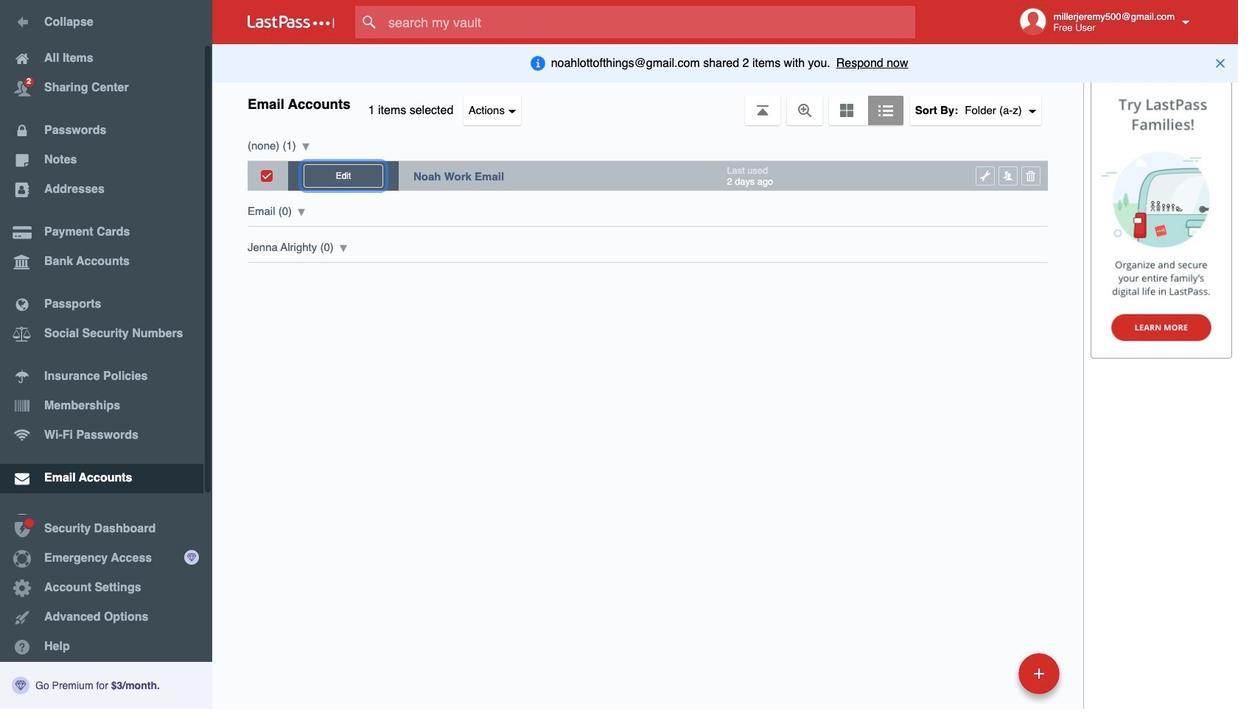Task type: describe. For each thing, give the bounding box(es) containing it.
main navigation navigation
[[0, 0, 212, 710]]

lastpass image
[[248, 15, 335, 29]]

vault options navigation
[[212, 81, 1084, 125]]

Search search field
[[355, 6, 944, 38]]

new item navigation
[[917, 649, 1069, 710]]



Task type: locate. For each thing, give the bounding box(es) containing it.
new item element
[[917, 653, 1065, 695]]

search my vault text field
[[355, 6, 944, 38]]



